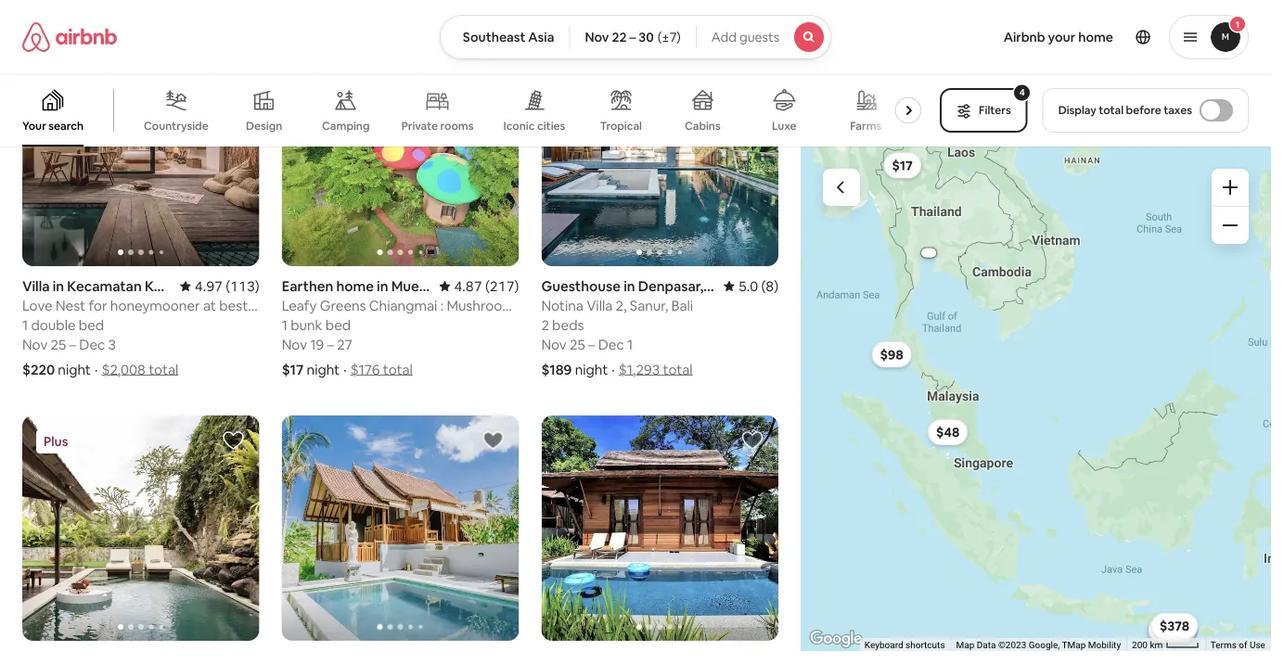 Task type: vqa. For each thing, say whether or not it's contained in the screenshot.
Luxe
yes



Task type: locate. For each thing, give the bounding box(es) containing it.
– down villa
[[589, 335, 596, 354]]

1 inside 1 double bed nov 25 – dec 3 $220 night · $2,008 total
[[22, 316, 28, 334]]

search
[[49, 119, 84, 133]]

your search
[[22, 119, 84, 133]]

total
[[1100, 103, 1124, 117], [149, 361, 179, 379], [383, 361, 413, 379], [663, 361, 693, 379]]

nov left 22
[[585, 29, 609, 45]]

use
[[1251, 640, 1266, 651]]

0 vertical spatial $17
[[893, 157, 914, 174]]

1 for 1
[[1236, 18, 1241, 30]]

19
[[310, 335, 324, 354]]

(±7)
[[658, 29, 681, 45]]

1 dec from the left
[[79, 335, 105, 354]]

4.87
[[454, 277, 482, 295]]

1
[[1236, 18, 1241, 30], [22, 316, 28, 334], [282, 316, 288, 334], [628, 335, 633, 354]]

bed for 27
[[326, 316, 351, 334]]

$61
[[1164, 619, 1185, 636]]

2,
[[616, 296, 627, 315]]

keyboard shortcuts
[[865, 640, 946, 651]]

0 horizontal spatial night
[[58, 361, 91, 379]]

zoom out image
[[1224, 218, 1239, 233]]

profile element
[[854, 0, 1250, 74]]

iconic cities
[[504, 119, 566, 133]]

add to wishlist: cottage in kecamatan ubud, indonesia image
[[482, 430, 504, 452]]

zoom in image
[[1224, 180, 1239, 195]]

dec left 3
[[79, 335, 105, 354]]

· left $2,008
[[95, 361, 98, 379]]

1 night from the left
[[58, 361, 91, 379]]

$378 button
[[1152, 614, 1199, 640]]

nov down 2
[[542, 335, 567, 354]]

22
[[612, 29, 627, 45]]

1 for 1 double bed nov 25 – dec 3 $220 night · $2,008 total
[[22, 316, 28, 334]]

27
[[337, 335, 352, 354]]

total right $1,293
[[663, 361, 693, 379]]

$48 button
[[928, 420, 969, 446]]

add to wishlist: guesthouse in denpasar, indonesia image
[[742, 55, 764, 77]]

$105 button
[[1149, 617, 1195, 643]]

add to wishlist: earthen home in mueang chiang mai district, thailand image
[[482, 55, 504, 77]]

– right 22
[[630, 29, 636, 45]]

None search field
[[440, 15, 832, 59]]

map data ©2023 google, tmap mobility
[[957, 640, 1122, 651]]

$17
[[893, 157, 914, 174], [282, 361, 304, 379]]

$189 button
[[1152, 618, 1197, 644]]

2 horizontal spatial night
[[575, 361, 608, 379]]

google,
[[1029, 640, 1061, 651]]

2 25 from the left
[[570, 335, 586, 354]]

$105
[[1158, 621, 1186, 638]]

bed for dec
[[79, 316, 104, 334]]

0 horizontal spatial 25
[[51, 335, 66, 354]]

0 horizontal spatial $220
[[22, 361, 55, 379]]

km
[[1151, 640, 1164, 651]]

1 horizontal spatial ·
[[344, 361, 347, 379]]

bed inside 1 double bed nov 25 – dec 3 $220 night · $2,008 total
[[79, 316, 104, 334]]

3
[[108, 335, 116, 354]]

dec inside 1 double bed nov 25 – dec 3 $220 night · $2,008 total
[[79, 335, 105, 354]]

– down double
[[69, 335, 76, 354]]

2 dec from the left
[[599, 335, 625, 354]]

2 night from the left
[[307, 361, 340, 379]]

· left $1,293
[[612, 361, 615, 379]]

2 · from the left
[[344, 361, 347, 379]]

1 25 from the left
[[51, 335, 66, 354]]

1 inside 1 bunk bed nov 19 – 27 $17 night · $176 total
[[282, 316, 288, 334]]

design
[[246, 119, 283, 133]]

nov down double
[[22, 335, 48, 354]]

bed up 27
[[326, 316, 351, 334]]

25 inside notina villa 2, sanur, bali 2 beds nov 25 – dec 1 $189 night · $1,293 total
[[570, 335, 586, 354]]

notina villa 2, sanur, bali 2 beds nov 25 – dec 1 $189 night · $1,293 total
[[542, 296, 694, 379]]

1 horizontal spatial $17
[[893, 157, 914, 174]]

– right 19 at the bottom
[[327, 335, 334, 354]]

1 · from the left
[[95, 361, 98, 379]]

filters
[[980, 103, 1012, 117]]

1 horizontal spatial bed
[[326, 316, 351, 334]]

nov inside 1 double bed nov 25 – dec 3 $220 night · $2,008 total
[[22, 335, 48, 354]]

bed
[[79, 316, 104, 334], [326, 316, 351, 334]]

4
[[1020, 86, 1026, 98]]

0 horizontal spatial bed
[[79, 316, 104, 334]]

total right $176
[[383, 361, 413, 379]]

dec inside notina villa 2, sanur, bali 2 beds nov 25 – dec 1 $189 night · $1,293 total
[[599, 335, 625, 354]]

2 bed from the left
[[326, 316, 351, 334]]

$98
[[881, 347, 904, 363]]

· inside 1 double bed nov 25 – dec 3 $220 night · $2,008 total
[[95, 361, 98, 379]]

–
[[630, 29, 636, 45], [69, 335, 76, 354], [327, 335, 334, 354], [589, 335, 596, 354]]

– inside 1 double bed nov 25 – dec 3 $220 night · $2,008 total
[[69, 335, 76, 354]]

add
[[712, 29, 737, 45]]

camping
[[322, 119, 370, 133]]

1 vertical spatial $220
[[1158, 622, 1188, 639]]

tmap
[[1063, 640, 1087, 651]]

private rooms
[[402, 119, 474, 133]]

mobility
[[1089, 640, 1122, 651]]

1 horizontal spatial $189
[[1160, 623, 1189, 639]]

keyboard
[[865, 640, 904, 651]]

1 horizontal spatial 25
[[570, 335, 586, 354]]

· left $176
[[344, 361, 347, 379]]

nov left 19 at the bottom
[[282, 335, 307, 354]]

1 vertical spatial $17
[[282, 361, 304, 379]]

dec up $1,293
[[599, 335, 625, 354]]

nov
[[585, 29, 609, 45], [22, 335, 48, 354], [282, 335, 307, 354], [542, 335, 567, 354]]

night
[[58, 361, 91, 379], [307, 361, 340, 379], [575, 361, 608, 379]]

1 horizontal spatial night
[[307, 361, 340, 379]]

$220 inside 1 double bed nov 25 – dec 3 $220 night · $2,008 total
[[22, 361, 55, 379]]

1 vertical spatial $189
[[1160, 623, 1189, 639]]

taxes
[[1164, 103, 1193, 117]]

night left $2,008
[[58, 361, 91, 379]]

airbnb your home
[[1004, 29, 1114, 45]]

total inside 1 double bed nov 25 – dec 3 $220 night · $2,008 total
[[149, 361, 179, 379]]

0 horizontal spatial dec
[[79, 335, 105, 354]]

1 horizontal spatial dec
[[599, 335, 625, 354]]

$2,008 total button
[[102, 361, 179, 379]]

total right $2,008
[[149, 361, 179, 379]]

bed inside 1 bunk bed nov 19 – 27 $17 night · $176 total
[[326, 316, 351, 334]]

25 down beds
[[570, 335, 586, 354]]

– inside 1 bunk bed nov 19 – 27 $17 night · $176 total
[[327, 335, 334, 354]]

0 horizontal spatial ·
[[95, 361, 98, 379]]

asia
[[529, 29, 555, 45]]

total left before on the top right
[[1100, 103, 1124, 117]]

google image
[[806, 628, 867, 652]]

your
[[22, 119, 46, 133]]

luxe
[[772, 119, 797, 133]]

1 inside dropdown button
[[1236, 18, 1241, 30]]

0 vertical spatial $220
[[22, 361, 55, 379]]

1 bed from the left
[[79, 316, 104, 334]]

farms
[[851, 119, 882, 133]]

3 night from the left
[[575, 361, 608, 379]]

night inside 1 double bed nov 25 – dec 3 $220 night · $2,008 total
[[58, 361, 91, 379]]

25 down double
[[51, 335, 66, 354]]

$242
[[1157, 624, 1187, 641]]

terms of use
[[1211, 640, 1266, 651]]

$189
[[542, 361, 572, 379], [1160, 623, 1189, 639]]

4.97 (113)
[[195, 277, 260, 295]]

0 horizontal spatial $17
[[282, 361, 304, 379]]

southeast asia button
[[440, 15, 570, 59]]

1 horizontal spatial $220
[[1158, 622, 1188, 639]]

– inside notina villa 2, sanur, bali 2 beds nov 25 – dec 1 $189 night · $1,293 total
[[589, 335, 596, 354]]

4.97
[[195, 277, 223, 295]]

$220
[[22, 361, 55, 379], [1158, 622, 1188, 639]]

dec
[[79, 335, 105, 354], [599, 335, 625, 354]]

nov 22 – 30 (±7)
[[585, 29, 681, 45]]

bed right double
[[79, 316, 104, 334]]

$176
[[351, 361, 380, 379]]

3 · from the left
[[612, 361, 615, 379]]

·
[[95, 361, 98, 379], [344, 361, 347, 379], [612, 361, 615, 379]]

night down 19 at the bottom
[[307, 361, 340, 379]]

25 inside 1 double bed nov 25 – dec 3 $220 night · $2,008 total
[[51, 335, 66, 354]]

countryside
[[144, 119, 209, 133]]

2 horizontal spatial ·
[[612, 361, 615, 379]]

0 horizontal spatial $189
[[542, 361, 572, 379]]

group
[[22, 41, 260, 266], [282, 41, 519, 266], [542, 41, 779, 266], [0, 74, 929, 147], [22, 416, 260, 641], [282, 416, 519, 641], [542, 416, 779, 641]]

0 vertical spatial $189
[[542, 361, 572, 379]]

add guests
[[712, 29, 780, 45]]

night left $1,293
[[575, 361, 608, 379]]



Task type: describe. For each thing, give the bounding box(es) containing it.
2
[[542, 316, 549, 334]]

30
[[639, 29, 654, 45]]

$1,293 total button
[[619, 361, 693, 379]]

$220 inside button
[[1158, 622, 1188, 639]]

shortcuts
[[906, 640, 946, 651]]

group containing iconic cities
[[0, 74, 929, 147]]

(8)
[[762, 277, 779, 295]]

5.0
[[739, 277, 759, 295]]

nov inside 1 bunk bed nov 19 – 27 $17 night · $176 total
[[282, 335, 307, 354]]

1 bunk bed nov 19 – 27 $17 night · $176 total
[[282, 316, 413, 379]]

add to wishlist: villa in kecamatan kuta utara, indonesia image
[[223, 55, 245, 77]]

villa
[[587, 296, 613, 315]]

$242 button
[[1149, 620, 1196, 646]]

home
[[1079, 29, 1114, 45]]

private
[[402, 119, 438, 133]]

before
[[1127, 103, 1162, 117]]

cabins
[[685, 119, 721, 133]]

$17 inside 'button'
[[893, 157, 914, 174]]

$98 button
[[872, 342, 912, 368]]

(217)
[[486, 277, 519, 295]]

· inside 1 bunk bed nov 19 – 27 $17 night · $176 total
[[344, 361, 347, 379]]

5.0 out of 5 average rating,  8 reviews image
[[724, 277, 779, 295]]

terms of use link
[[1211, 640, 1266, 651]]

4.87 out of 5 average rating,  217 reviews image
[[440, 277, 519, 295]]

cities
[[537, 119, 566, 133]]

200 km
[[1133, 640, 1166, 651]]

200
[[1133, 640, 1149, 651]]

$42 button
[[1155, 615, 1195, 641]]

add to wishlist: villa in ubud, indonesia image
[[223, 430, 245, 452]]

4.87 (217)
[[454, 277, 519, 295]]

$2,008
[[102, 361, 146, 379]]

1 double bed nov 25 – dec 3 $220 night · $2,008 total
[[22, 316, 179, 379]]

keyboard shortcuts button
[[865, 639, 946, 652]]

$378
[[1160, 618, 1190, 635]]

data
[[978, 640, 997, 651]]

$176 total button
[[351, 361, 413, 379]]

5.0 (8)
[[739, 277, 779, 295]]

your
[[1049, 29, 1076, 45]]

(113)
[[226, 277, 260, 295]]

$61 button
[[1156, 615, 1193, 641]]

· inside notina villa 2, sanur, bali 2 beds nov 25 – dec 1 $189 night · $1,293 total
[[612, 361, 615, 379]]

$82
[[1161, 621, 1184, 638]]

nov inside notina villa 2, sanur, bali 2 beds nov 25 – dec 1 $189 night · $1,293 total
[[542, 335, 567, 354]]

filters button
[[941, 88, 1028, 133]]

$178
[[1161, 619, 1189, 636]]

tropical
[[600, 119, 642, 133]]

$178 button
[[1152, 615, 1197, 641]]

4.97 out of 5 average rating,  113 reviews image
[[180, 277, 260, 295]]

– inside search box
[[630, 29, 636, 45]]

$42
[[1163, 619, 1186, 636]]

sanur,
[[630, 296, 669, 315]]

total inside 'button'
[[1100, 103, 1124, 117]]

$82 button
[[1153, 617, 1193, 643]]

1 button
[[1170, 15, 1250, 59]]

terms
[[1211, 640, 1238, 651]]

night inside notina villa 2, sanur, bali 2 beds nov 25 – dec 1 $189 night · $1,293 total
[[575, 361, 608, 379]]

1 inside notina villa 2, sanur, bali 2 beds nov 25 – dec 1 $189 night · $1,293 total
[[628, 335, 633, 354]]

display
[[1059, 103, 1097, 117]]

$189 inside button
[[1160, 623, 1189, 639]]

map
[[957, 640, 975, 651]]

total inside notina villa 2, sanur, bali 2 beds nov 25 – dec 1 $189 night · $1,293 total
[[663, 361, 693, 379]]

beds
[[553, 316, 584, 334]]

display total before taxes
[[1059, 103, 1193, 117]]

$189 inside notina villa 2, sanur, bali 2 beds nov 25 – dec 1 $189 night · $1,293 total
[[542, 361, 572, 379]]

southeast asia
[[463, 29, 555, 45]]

guests
[[740, 29, 780, 45]]

google map
showing 32 stays. region
[[801, 147, 1272, 652]]

notina
[[542, 296, 584, 315]]

airbnb your home link
[[993, 18, 1125, 57]]

airbnb
[[1004, 29, 1046, 45]]

bunk
[[291, 316, 323, 334]]

bali
[[672, 296, 694, 315]]

total inside 1 bunk bed nov 19 – 27 $17 night · $176 total
[[383, 361, 413, 379]]

1 for 1 bunk bed nov 19 – 27 $17 night · $176 total
[[282, 316, 288, 334]]

add to wishlist: villa in tambon rawai, thailand image
[[742, 430, 764, 452]]

$48
[[937, 424, 960, 441]]

none search field containing southeast asia
[[440, 15, 832, 59]]

rooms
[[441, 119, 474, 133]]

$17 inside 1 bunk bed nov 19 – 27 $17 night · $176 total
[[282, 361, 304, 379]]

©2023
[[999, 640, 1027, 651]]

night inside 1 bunk bed nov 19 – 27 $17 night · $176 total
[[307, 361, 340, 379]]

southeast
[[463, 29, 526, 45]]

add guests button
[[696, 15, 832, 59]]

200 km button
[[1127, 639, 1206, 652]]

of
[[1240, 640, 1248, 651]]

$17 button
[[884, 153, 922, 179]]

display total before taxes button
[[1043, 88, 1250, 133]]

$1,293
[[619, 361, 660, 379]]



